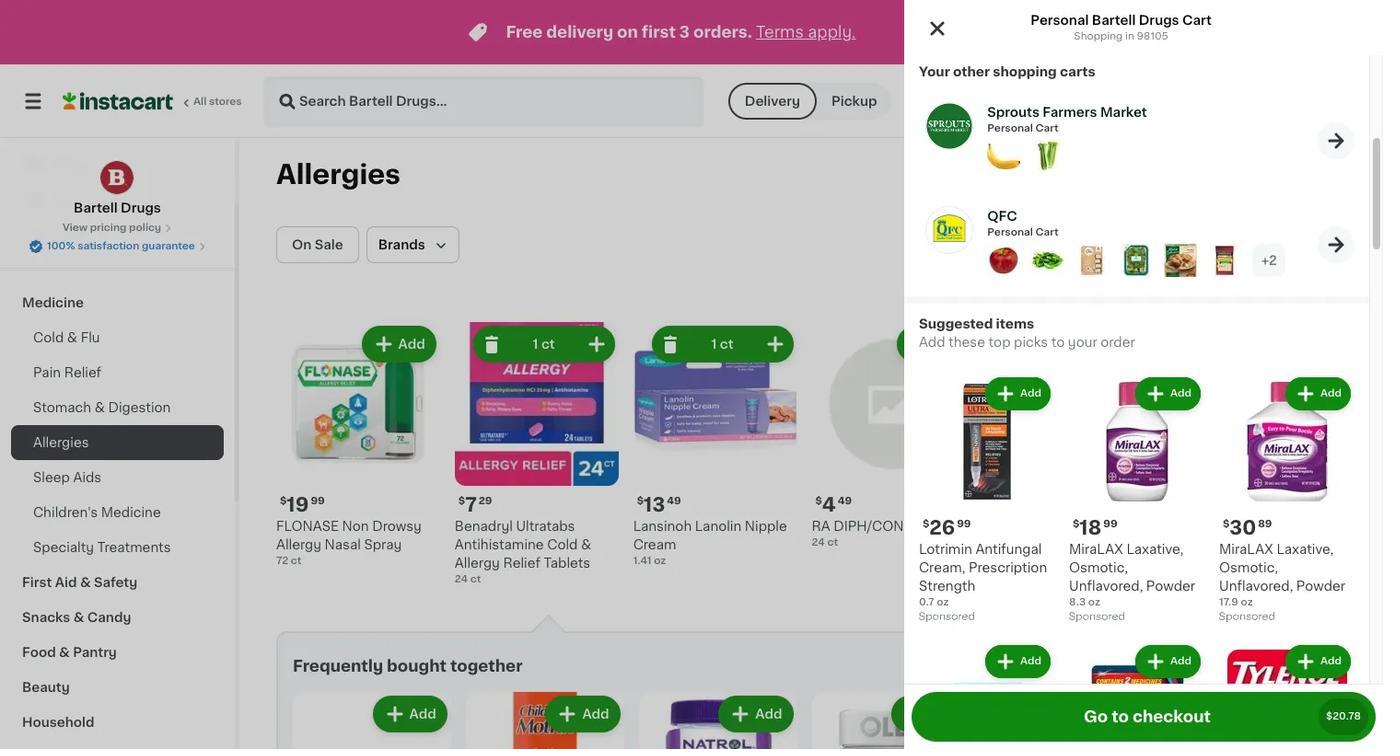 Task type: describe. For each thing, give the bounding box(es) containing it.
powder for 18
[[1146, 580, 1196, 593]]

4
[[822, 495, 836, 515]]

items
[[996, 318, 1034, 331]]

& for pantry
[[59, 646, 70, 659]]

personal inside sprouts farmers market personal cart
[[987, 123, 1033, 134]]

49 for 13
[[667, 496, 681, 506]]

children's medicine
[[33, 507, 161, 519]]

& for flu
[[67, 332, 77, 344]]

treatments
[[97, 542, 171, 554]]

cold inside 'link'
[[33, 332, 64, 344]]

pickup
[[832, 95, 877, 108]]

& inside the benadryl ultratabs antihistamine cold & allergy relief tablets 24 ct
[[581, 539, 592, 551]]

pickup button
[[817, 83, 892, 120]]

relief,
[[1087, 520, 1127, 533]]

product group containing 4
[[812, 322, 976, 551]]

organic celery image
[[1032, 140, 1065, 173]]

lanolin
[[695, 520, 742, 533]]

free
[[506, 25, 543, 40]]

0.5
[[1169, 575, 1186, 585]]

ct left increment quantity of lansinoh lanolin nipple cream icon
[[720, 338, 734, 351]]

flonase non drowsy allergy nasal spray 72 ct
[[276, 520, 422, 566]]

cold & flu
[[33, 332, 100, 344]]

$ 30 89
[[1223, 518, 1272, 538]]

buy it again
[[52, 194, 130, 207]]

$ 34 allegra allergy relief, indoor/outdoor, 180 mg, non-drowsy, tablets, value size
[[990, 495, 1148, 588]]

first
[[642, 25, 676, 40]]

cold inside the benadryl ultratabs antihistamine cold & allergy relief tablets 24 ct
[[547, 539, 578, 551]]

osmotic, for 30
[[1219, 562, 1278, 575]]

remove benadryl ultratabs antihistamine cold & allergy relief tablets image
[[480, 333, 503, 355]]

carts
[[1060, 65, 1096, 78]]

in
[[1125, 31, 1134, 41]]

laxative, for 18
[[1127, 543, 1184, 556]]

each
[[1006, 575, 1031, 585]]

relief inside visine allergy relief multi-action antihistamine eye drops 0.5 fl oz
[[1264, 520, 1301, 533]]

value
[[990, 575, 1025, 588]]

oz for 18
[[1088, 598, 1100, 608]]

$34.99 original price: $38.09 element
[[990, 493, 1154, 517]]

go
[[1084, 710, 1108, 725]]

miralax for 18
[[1069, 543, 1123, 556]]

oz inside visine allergy relief multi-action antihistamine eye drops 0.5 fl oz
[[1198, 575, 1210, 585]]

service type group
[[728, 83, 892, 120]]

benadryl ultratabs antihistamine cold & allergy relief tablets 24 ct
[[455, 520, 592, 585]]

all stores link
[[63, 76, 243, 127]]

cart inside personal bartell drugs cart shopping in 98105
[[1182, 14, 1212, 27]]

sargento natural string cheese snacks image
[[1208, 244, 1242, 277]]

laxative, for 30
[[1277, 543, 1334, 556]]

cold & flu link
[[11, 320, 224, 355]]

89
[[1258, 519, 1272, 530]]

shop link
[[11, 146, 224, 182]]

24 inside ra diph/cong tab 24 ct
[[812, 538, 825, 548]]

go to checkout
[[1084, 710, 1211, 725]]

picks
[[1014, 336, 1048, 349]]

product group containing 7
[[455, 322, 619, 587]]

other items in cart note
[[1253, 244, 1286, 277]]

snacks & candy
[[22, 612, 131, 624]]

1 horizontal spatial to
[[1112, 710, 1129, 725]]

apply.
[[808, 25, 856, 40]]

it
[[81, 194, 90, 207]]

tab
[[918, 520, 941, 533]]

household
[[22, 716, 94, 729]]

osmotic, for 18
[[1069, 562, 1128, 575]]

on
[[292, 239, 312, 251]]

$ 4 49
[[815, 495, 852, 515]]

drowsy
[[372, 520, 422, 533]]

go to cart image for cart
[[1325, 233, 1347, 256]]

go to cart image for market
[[1325, 129, 1347, 151]]

3
[[679, 25, 690, 40]]

aids
[[73, 472, 101, 484]]

items in cart element for market
[[987, 140, 1147, 178]]

items in cart element for cart
[[987, 244, 1286, 282]]

allergy inside visine allergy relief multi-action antihistamine eye drops 0.5 fl oz
[[1215, 520, 1261, 533]]

$ 26 99
[[923, 518, 971, 538]]

on
[[617, 25, 638, 40]]

cart inside the qfc personal cart
[[1036, 227, 1059, 238]]

bartell drugs
[[74, 202, 161, 215]]

first
[[22, 577, 52, 589]]

lansinoh
[[633, 520, 692, 533]]

pantry
[[73, 646, 117, 659]]

1 ct for 7
[[533, 338, 555, 351]]

delivery for delivery
[[745, 95, 800, 108]]

shopping
[[993, 65, 1057, 78]]

98105 inside 98105 popup button
[[943, 94, 987, 108]]

green jalapeño pepper image
[[1032, 244, 1065, 277]]

product group containing 18
[[1069, 374, 1205, 627]]

personal inside the qfc personal cart
[[987, 227, 1033, 238]]

lotrimin antifungal cream, prescription strength 0.7 oz
[[919, 543, 1047, 608]]

1 vertical spatial drugs
[[121, 202, 161, 215]]

sponsored badge image for 18
[[1069, 612, 1125, 623]]

frequently bought together
[[293, 659, 523, 674]]

70
[[990, 575, 1003, 585]]

bartell drugs logo image
[[100, 160, 135, 195]]

miralax laxative, osmotic, unflavored, powder 17.9 oz
[[1219, 543, 1346, 608]]

flonase
[[276, 520, 339, 533]]

specialty treatments link
[[11, 530, 224, 565]]

size
[[1029, 575, 1055, 588]]

tablets
[[544, 557, 590, 570]]

17.9
[[1219, 598, 1239, 608]]

99 for 26
[[957, 519, 971, 530]]

remove lansinoh lanolin nipple cream image
[[659, 333, 681, 355]]

sleep aids link
[[11, 460, 224, 495]]

cream
[[633, 539, 676, 551]]

antihistamine inside the benadryl ultratabs antihistamine cold & allergy relief tablets 24 ct
[[455, 539, 544, 551]]

top
[[989, 336, 1011, 349]]

stomach & digestion
[[33, 402, 171, 414]]

$ 19 99
[[280, 495, 325, 515]]

ct left increment quantity of benadryl ultratabs antihistamine cold & allergy relief tablets image
[[541, 338, 555, 351]]

orders.
[[693, 25, 752, 40]]

guarantee
[[142, 241, 195, 251]]

to inside suggested items add these top picks to your order
[[1051, 336, 1065, 349]]

allergy inside $ 34 allegra allergy relief, indoor/outdoor, 180 mg, non-drowsy, tablets, value size
[[1038, 520, 1083, 533]]

pain relief
[[33, 367, 101, 379]]

allergies link
[[11, 425, 224, 460]]

+ 2
[[1261, 254, 1277, 267]]

relief inside the benadryl ultratabs antihistamine cold & allergy relief tablets 24 ct
[[503, 557, 541, 570]]

sale
[[315, 239, 343, 251]]

terms
[[756, 25, 804, 40]]

marie callender's chicken pot pie, frozen meal image
[[1164, 244, 1197, 277]]

$20.78
[[1326, 712, 1361, 722]]

6:00pm
[[1194, 94, 1250, 108]]

product group containing 19
[[276, 322, 440, 569]]

& inside first aid & safety link
[[80, 577, 91, 589]]

34
[[1001, 495, 1027, 515]]

medicine link
[[11, 285, 224, 320]]

instacart logo image
[[63, 90, 173, 112]]

8.3
[[1069, 598, 1086, 608]]

beauty
[[22, 681, 70, 694]]

sponsored badge image for 26
[[919, 612, 975, 623]]

1 vertical spatial medicine
[[101, 507, 161, 519]]

98105 inside personal bartell drugs cart shopping in 98105
[[1137, 31, 1169, 41]]

49 for 4
[[838, 496, 852, 506]]

delivery
[[546, 25, 613, 40]]

1 for 7
[[533, 338, 538, 351]]

fl
[[1188, 575, 1195, 585]]

safety
[[94, 577, 137, 589]]

sprouts
[[987, 106, 1040, 119]]

1 for 13
[[711, 338, 717, 351]]

all
[[193, 97, 207, 107]]

multi-
[[1169, 539, 1207, 551]]

ra
[[812, 520, 830, 533]]

0 horizontal spatial allergies
[[33, 437, 89, 449]]



Task type: locate. For each thing, give the bounding box(es) containing it.
allergy down $34.99 original price: $38.09 element
[[1038, 520, 1083, 533]]

cart inside sprouts farmers market personal cart
[[1036, 123, 1059, 134]]

product group containing 26
[[919, 374, 1054, 627]]

sponsored badge image
[[919, 612, 975, 623], [1069, 612, 1125, 623], [1219, 612, 1275, 623]]

1 horizontal spatial 1
[[711, 338, 717, 351]]

0 horizontal spatial osmotic,
[[1069, 562, 1128, 575]]

1 horizontal spatial antihistamine
[[1169, 557, 1258, 570]]

0 horizontal spatial bartell
[[74, 202, 118, 215]]

99 inside $ 26 99
[[957, 519, 971, 530]]

0 vertical spatial cold
[[33, 332, 64, 344]]

snacks & candy link
[[11, 600, 224, 635]]

delivery button
[[728, 83, 817, 120]]

1 horizontal spatial powder
[[1297, 580, 1346, 593]]

cart down the farmers
[[1036, 123, 1059, 134]]

$ inside $ 34 allegra allergy relief, indoor/outdoor, 180 mg, non-drowsy, tablets, value size
[[994, 496, 1001, 506]]

allergies down stomach
[[33, 437, 89, 449]]

sponsored badge image down 8.3 at the right bottom
[[1069, 612, 1125, 623]]

2 laxative, from the left
[[1277, 543, 1334, 556]]

7
[[465, 495, 477, 515]]

0 vertical spatial drugs
[[1139, 14, 1179, 27]]

oz for 26
[[937, 598, 949, 608]]

$ up visine
[[1172, 496, 1179, 506]]

99 for 19
[[311, 496, 325, 506]]

0 horizontal spatial drugs
[[121, 202, 161, 215]]

laxative, inside miralax laxative, osmotic, unflavored, powder 17.9 oz
[[1277, 543, 1334, 556]]

2 miralax from the left
[[1219, 543, 1274, 556]]

& inside cold & flu 'link'
[[67, 332, 77, 344]]

$ for 34
[[994, 496, 1001, 506]]

delivery for delivery by 5:50-6:00pm
[[1070, 94, 1130, 108]]

0 vertical spatial antihistamine
[[455, 539, 544, 551]]

market
[[1100, 106, 1147, 119]]

delivery by 5:50-6:00pm link
[[1041, 90, 1250, 112]]

2 powder from the left
[[1297, 580, 1346, 593]]

49 right 13
[[667, 496, 681, 506]]

ct inside ra diph/cong tab 24 ct
[[827, 538, 838, 548]]

go to cart element for market
[[1318, 122, 1355, 159]]

$ for 18
[[1073, 519, 1080, 530]]

1 vertical spatial personal
[[987, 123, 1033, 134]]

99 right 18
[[1104, 519, 1118, 530]]

2 vertical spatial personal
[[987, 227, 1033, 238]]

go to cart element for cart
[[1318, 226, 1355, 263]]

2 unflavored, from the left
[[1219, 580, 1293, 593]]

1 49 from the left
[[838, 496, 852, 506]]

children's medicine link
[[11, 495, 224, 530]]

items in cart element
[[987, 140, 1147, 178], [987, 244, 1286, 282]]

drugs inside personal bartell drugs cart shopping in 98105
[[1139, 14, 1179, 27]]

$ inside '$ 18 99'
[[1073, 519, 1080, 530]]

$ up lansinoh
[[637, 496, 644, 506]]

$ for 26
[[923, 519, 930, 530]]

1 horizontal spatial 98105
[[1137, 31, 1169, 41]]

1 horizontal spatial relief
[[503, 557, 541, 570]]

0 vertical spatial allergies
[[276, 161, 401, 188]]

1 horizontal spatial drugs
[[1139, 14, 1179, 27]]

1 horizontal spatial 49
[[838, 496, 852, 506]]

go to cart image
[[1325, 129, 1347, 151], [1325, 233, 1347, 256]]

relief right pain
[[64, 367, 101, 379]]

oz right 8.3 at the right bottom
[[1088, 598, 1100, 608]]

cold up pain
[[33, 332, 64, 344]]

indoor/outdoor,
[[990, 539, 1094, 551]]

oz right 0.7
[[937, 598, 949, 608]]

visine allergy relief multi-action antihistamine eye drops 0.5 fl oz
[[1169, 520, 1328, 585]]

oz down the cream
[[654, 556, 666, 566]]

these
[[949, 336, 985, 349]]

bartell drugs link
[[74, 160, 161, 217]]

0 horizontal spatial cold
[[33, 332, 64, 344]]

delivery inside button
[[745, 95, 800, 108]]

1 horizontal spatial delivery
[[1070, 94, 1130, 108]]

$6.99 original price: $9.29 element
[[1169, 493, 1333, 517]]

$ up allegra
[[994, 496, 1001, 506]]

0 vertical spatial medicine
[[22, 297, 84, 309]]

& for candy
[[73, 612, 84, 624]]

0 horizontal spatial 98105
[[943, 94, 987, 108]]

1 horizontal spatial 99
[[957, 519, 971, 530]]

medicine up treatments
[[101, 507, 161, 519]]

sponsored badge image for 30
[[1219, 612, 1275, 623]]

buy it again link
[[11, 182, 224, 219]]

ct down ra
[[827, 538, 838, 548]]

organic banana image
[[987, 140, 1021, 173]]

allergy
[[1038, 520, 1083, 533], [1215, 520, 1261, 533], [276, 539, 321, 551], [455, 557, 500, 570]]

1 vertical spatial bartell
[[74, 202, 118, 215]]

2 go to cart image from the top
[[1325, 233, 1347, 256]]

cold up tablets
[[547, 539, 578, 551]]

your other shopping carts
[[919, 65, 1096, 78]]

&
[[67, 332, 77, 344], [95, 402, 105, 414], [581, 539, 592, 551], [80, 577, 91, 589], [73, 612, 84, 624], [59, 646, 70, 659]]

2 horizontal spatial sponsored badge image
[[1219, 612, 1275, 623]]

drowsy,
[[1023, 557, 1076, 570]]

$ inside $ 4 49
[[815, 496, 822, 506]]

98105 down other
[[943, 94, 987, 108]]

sleep
[[33, 472, 70, 484]]

antihistamine down benadryl
[[455, 539, 544, 551]]

stomach
[[33, 402, 91, 414]]

unflavored, for 18
[[1069, 580, 1143, 593]]

view pricing policy link
[[63, 221, 172, 236]]

100% satisfaction guarantee button
[[29, 236, 206, 254]]

unflavored,
[[1069, 580, 1143, 593], [1219, 580, 1293, 593]]

1 vertical spatial cart
[[1036, 123, 1059, 134]]

unflavored, inside miralax laxative, osmotic, unflavored, powder 17.9 oz
[[1219, 580, 1293, 593]]

drops
[[1289, 557, 1328, 570]]

drugs
[[1139, 14, 1179, 27], [121, 202, 161, 215]]

99 inside '$ 18 99'
[[1104, 519, 1118, 530]]

1 ct right remove lansinoh lanolin nipple cream icon
[[711, 338, 734, 351]]

all stores
[[193, 97, 242, 107]]

lists
[[52, 231, 83, 244]]

powder down multi-
[[1146, 580, 1196, 593]]

oz inside lotrimin antifungal cream, prescription strength 0.7 oz
[[937, 598, 949, 608]]

& right food
[[59, 646, 70, 659]]

1 ct right remove benadryl ultratabs antihistamine cold & allergy relief tablets icon
[[533, 338, 555, 351]]

first aid & safety link
[[11, 565, 224, 600]]

98105 right the in
[[1137, 31, 1169, 41]]

& up tablets
[[581, 539, 592, 551]]

2 osmotic, from the left
[[1219, 562, 1278, 575]]

0 vertical spatial relief
[[64, 367, 101, 379]]

1 go to cart element from the top
[[1318, 122, 1355, 159]]

$ for 30
[[1223, 519, 1230, 530]]

clio clio vanilla greek yogurt bars image
[[1076, 244, 1109, 277]]

osmotic, down action
[[1219, 562, 1278, 575]]

shopping
[[1074, 31, 1123, 41]]

delivery down carts
[[1070, 94, 1130, 108]]

limited time offer region
[[0, 0, 1329, 64]]

ct right the 72
[[291, 556, 302, 566]]

strength
[[919, 580, 975, 593]]

24 down ra
[[812, 538, 825, 548]]

antihistamine
[[455, 539, 544, 551], [1169, 557, 1258, 570]]

0 horizontal spatial unflavored,
[[1069, 580, 1143, 593]]

99 right 26
[[957, 519, 971, 530]]

98105
[[1137, 31, 1169, 41], [943, 94, 987, 108]]

together
[[450, 659, 523, 674]]

add inside suggested items add these top picks to your order
[[919, 336, 945, 349]]

1 vertical spatial to
[[1112, 710, 1129, 725]]

0 vertical spatial 98105
[[1137, 31, 1169, 41]]

frequently bought together section
[[276, 632, 1333, 750]]

satisfaction
[[77, 241, 139, 251]]

ct inside the benadryl ultratabs antihistamine cold & allergy relief tablets 24 ct
[[470, 575, 481, 585]]

1 horizontal spatial laxative,
[[1277, 543, 1334, 556]]

24 down benadryl
[[455, 575, 468, 585]]

product group
[[276, 322, 440, 569], [455, 322, 619, 587], [633, 322, 797, 569], [812, 322, 976, 551], [990, 322, 1154, 588], [919, 374, 1054, 627], [1069, 374, 1205, 627], [1219, 374, 1355, 627], [919, 642, 1054, 750], [1069, 642, 1205, 750], [1219, 642, 1355, 750], [293, 692, 451, 750], [466, 692, 624, 750], [639, 692, 797, 750], [812, 692, 970, 750], [985, 692, 1143, 750], [1158, 692, 1316, 750]]

miralax for 30
[[1219, 543, 1274, 556]]

delivery
[[1070, 94, 1130, 108], [745, 95, 800, 108]]

99 inside $ 19 99
[[311, 496, 325, 506]]

snacks
[[22, 612, 70, 624]]

oz right fl
[[1198, 575, 1210, 585]]

1 vertical spatial 24
[[455, 575, 468, 585]]

2 vertical spatial cart
[[1036, 227, 1059, 238]]

bartell inside personal bartell drugs cart shopping in 98105
[[1092, 14, 1136, 27]]

sponsored badge image down 0.7
[[919, 612, 975, 623]]

cream,
[[919, 562, 965, 575]]

49 inside $ 4 49
[[838, 496, 852, 506]]

99 for 18
[[1104, 519, 1118, 530]]

personal down sprouts
[[987, 123, 1033, 134]]

ct inside flonase non drowsy allergy nasal spray 72 ct
[[291, 556, 302, 566]]

1 sponsored badge image from the left
[[919, 612, 975, 623]]

miralax
[[1069, 543, 1123, 556], [1219, 543, 1274, 556]]

& right stomach
[[95, 402, 105, 414]]

food
[[22, 646, 56, 659]]

5:50-
[[1155, 94, 1194, 108]]

1 horizontal spatial unflavored,
[[1219, 580, 1293, 593]]

& right aid
[[80, 577, 91, 589]]

1 1 from the left
[[533, 338, 538, 351]]

1 1 ct from the left
[[533, 338, 555, 351]]

view pricing policy
[[63, 223, 161, 233]]

personal down qfc
[[987, 227, 1033, 238]]

1 right remove lansinoh lanolin nipple cream icon
[[711, 338, 717, 351]]

0 vertical spatial personal
[[1031, 14, 1089, 27]]

action
[[1207, 539, 1249, 551]]

nasal
[[325, 539, 361, 551]]

lists link
[[11, 219, 224, 256]]

allergy down benadryl
[[455, 557, 500, 570]]

24 inside the benadryl ultratabs antihistamine cold & allergy relief tablets 24 ct
[[455, 575, 468, 585]]

0 horizontal spatial relief
[[64, 367, 101, 379]]

allergies
[[276, 161, 401, 188], [33, 437, 89, 449]]

2 go to cart element from the top
[[1318, 226, 1355, 263]]

pain relief link
[[11, 355, 224, 390]]

2 horizontal spatial relief
[[1264, 520, 1301, 533]]

0 horizontal spatial 99
[[311, 496, 325, 506]]

laxative, inside miralax laxative, osmotic, unflavored, powder 8.3 oz
[[1127, 543, 1184, 556]]

allegra
[[990, 520, 1035, 533]]

items in cart element containing +
[[987, 244, 1286, 282]]

$ for 13
[[637, 496, 644, 506]]

18
[[1080, 518, 1102, 538]]

0 horizontal spatial 49
[[667, 496, 681, 506]]

non
[[342, 520, 369, 533]]

cart up green jalapeño pepper icon
[[1036, 227, 1059, 238]]

3 sponsored badge image from the left
[[1219, 612, 1275, 623]]

1 horizontal spatial 1 ct
[[711, 338, 734, 351]]

frequently
[[293, 659, 383, 674]]

increment quantity of lansinoh lanolin nipple cream image
[[764, 333, 786, 355]]

osmotic,
[[1069, 562, 1128, 575], [1219, 562, 1278, 575]]

& left flu
[[67, 332, 77, 344]]

$ down $34.99 original price: $38.09 element
[[1073, 519, 1080, 530]]

1 vertical spatial relief
[[1264, 520, 1301, 533]]

simple truth baby spinach, organic image
[[1120, 244, 1153, 277]]

$ up lotrimin
[[923, 519, 930, 530]]

0 horizontal spatial miralax
[[1069, 543, 1123, 556]]

laxative, up drops
[[1277, 543, 1334, 556]]

checkout
[[1133, 710, 1211, 725]]

oz for 30
[[1241, 598, 1253, 608]]

to
[[1051, 336, 1065, 349], [1112, 710, 1129, 725]]

oz inside miralax laxative, osmotic, unflavored, powder 8.3 oz
[[1088, 598, 1100, 608]]

laxative, up "0.5"
[[1127, 543, 1184, 556]]

powder inside miralax laxative, osmotic, unflavored, powder 17.9 oz
[[1297, 580, 1346, 593]]

qfc personal cart
[[987, 210, 1059, 238]]

relief down the "ultratabs"
[[503, 557, 541, 570]]

$ inside $ 19 99
[[280, 496, 287, 506]]

1 horizontal spatial 24
[[812, 538, 825, 548]]

product group containing 34
[[990, 322, 1154, 588]]

$ inside $ 13 49
[[637, 496, 644, 506]]

pricing
[[90, 223, 127, 233]]

1 ct for 13
[[711, 338, 734, 351]]

1 powder from the left
[[1146, 580, 1196, 593]]

$ up action
[[1223, 519, 1230, 530]]

candy
[[87, 612, 131, 624]]

1 right remove benadryl ultratabs antihistamine cold & allergy relief tablets icon
[[533, 338, 538, 351]]

go to cart element
[[1318, 122, 1355, 159], [1318, 226, 1355, 263]]

0 vertical spatial cart
[[1182, 14, 1212, 27]]

allergy down flonase
[[276, 539, 321, 551]]

1 go to cart image from the top
[[1325, 129, 1347, 151]]

0 horizontal spatial laxative,
[[1127, 543, 1184, 556]]

1 unflavored, from the left
[[1069, 580, 1143, 593]]

& left candy
[[73, 612, 84, 624]]

powder down drops
[[1297, 580, 1346, 593]]

2 1 from the left
[[711, 338, 717, 351]]

unflavored, down tablets,
[[1069, 580, 1143, 593]]

$ for 19
[[280, 496, 287, 506]]

relief up eye
[[1264, 520, 1301, 533]]

miralax up tablets,
[[1069, 543, 1123, 556]]

product group containing 30
[[1219, 374, 1355, 627]]

drugs up 'policy' on the top left of the page
[[121, 202, 161, 215]]

$ inside $ 26 99
[[923, 519, 930, 530]]

unflavored, inside miralax laxative, osmotic, unflavored, powder 8.3 oz
[[1069, 580, 1143, 593]]

antihistamine inside visine allergy relief multi-action antihistamine eye drops 0.5 fl oz
[[1169, 557, 1258, 570]]

1 horizontal spatial bartell
[[1092, 14, 1136, 27]]

49 inside $ 13 49
[[667, 496, 681, 506]]

& inside snacks & candy link
[[73, 612, 84, 624]]

1 ct
[[533, 338, 555, 351], [711, 338, 734, 351]]

flu
[[81, 332, 100, 344]]

miralax down '$ 30 89' on the bottom of page
[[1219, 543, 1274, 556]]

1 vertical spatial 98105
[[943, 94, 987, 108]]

to left your
[[1051, 336, 1065, 349]]

to right go
[[1112, 710, 1129, 725]]

1.41
[[633, 556, 652, 566]]

osmotic, inside miralax laxative, osmotic, unflavored, powder 17.9 oz
[[1219, 562, 1278, 575]]

1 horizontal spatial medicine
[[101, 507, 161, 519]]

drugs up delivery by 5:50-6:00pm
[[1139, 14, 1179, 27]]

1 vertical spatial antihistamine
[[1169, 557, 1258, 570]]

1 horizontal spatial cold
[[547, 539, 578, 551]]

increment quantity of benadryl ultratabs antihistamine cold & allergy relief tablets image
[[585, 333, 608, 355]]

items in cart element up order
[[987, 244, 1286, 282]]

beauty link
[[11, 670, 224, 705]]

powder for 30
[[1297, 580, 1346, 593]]

& inside stomach & digestion link
[[95, 402, 105, 414]]

1 miralax from the left
[[1069, 543, 1123, 556]]

sprouts farmers market personal cart
[[987, 106, 1147, 134]]

2 sponsored badge image from the left
[[1069, 612, 1125, 623]]

0 horizontal spatial antihistamine
[[455, 539, 544, 551]]

+
[[1261, 254, 1269, 267]]

$ up flonase
[[280, 496, 287, 506]]

None search field
[[263, 76, 704, 127]]

miralax inside miralax laxative, osmotic, unflavored, powder 8.3 oz
[[1069, 543, 1123, 556]]

product group containing 13
[[633, 322, 797, 569]]

organic - apples - honeycrisp image
[[987, 244, 1021, 277]]

miralax laxative, osmotic, unflavored, powder 8.3 oz
[[1069, 543, 1196, 608]]

$ inside the $ 7 29
[[458, 496, 465, 506]]

medicine
[[22, 297, 84, 309], [101, 507, 161, 519]]

0 horizontal spatial 24
[[455, 575, 468, 585]]

cart up 5:50-
[[1182, 14, 1212, 27]]

0 vertical spatial go to cart element
[[1318, 122, 1355, 159]]

items in cart element down sprouts farmers market personal cart in the right of the page
[[987, 140, 1147, 178]]

digestion
[[108, 402, 171, 414]]

2 items in cart element from the top
[[987, 244, 1286, 282]]

30
[[1230, 518, 1256, 538]]

0 vertical spatial bartell
[[1092, 14, 1136, 27]]

other
[[953, 65, 990, 78]]

49 right '4'
[[838, 496, 852, 506]]

0 horizontal spatial sponsored badge image
[[919, 612, 975, 623]]

food & pantry link
[[11, 635, 224, 670]]

0 vertical spatial items in cart element
[[987, 140, 1147, 178]]

1 vertical spatial items in cart element
[[987, 244, 1286, 282]]

99
[[311, 496, 325, 506], [957, 519, 971, 530], [1104, 519, 1118, 530]]

& inside food & pantry link
[[59, 646, 70, 659]]

delivery down terms
[[745, 95, 800, 108]]

personal up shopping
[[1031, 14, 1089, 27]]

0 horizontal spatial powder
[[1146, 580, 1196, 593]]

oz right 17.9
[[1241, 598, 1253, 608]]

powder inside miralax laxative, osmotic, unflavored, powder 8.3 oz
[[1146, 580, 1196, 593]]

2 49 from the left
[[667, 496, 681, 506]]

allergy inside the benadryl ultratabs antihistamine cold & allergy relief tablets 24 ct
[[455, 557, 500, 570]]

unflavored, down eye
[[1219, 580, 1293, 593]]

qfc
[[987, 210, 1017, 223]]

order
[[1101, 336, 1135, 349]]

allergies up "sale"
[[276, 161, 401, 188]]

98105 button
[[914, 76, 1024, 127]]

0 vertical spatial go to cart image
[[1325, 129, 1347, 151]]

osmotic, down 180
[[1069, 562, 1128, 575]]

miralax inside miralax laxative, osmotic, unflavored, powder 17.9 oz
[[1219, 543, 1274, 556]]

by
[[1133, 94, 1151, 108]]

medicine up cold & flu
[[22, 297, 84, 309]]

$ up ra
[[815, 496, 822, 506]]

2 vertical spatial relief
[[503, 557, 541, 570]]

0 vertical spatial 24
[[812, 538, 825, 548]]

$ for 7
[[458, 496, 465, 506]]

0 vertical spatial to
[[1051, 336, 1065, 349]]

0 horizontal spatial to
[[1051, 336, 1065, 349]]

osmotic, inside miralax laxative, osmotic, unflavored, powder 8.3 oz
[[1069, 562, 1128, 575]]

sponsored badge image down 17.9
[[1219, 612, 1275, 623]]

1 vertical spatial go to cart image
[[1325, 233, 1347, 256]]

specialty
[[33, 542, 94, 554]]

1 horizontal spatial miralax
[[1219, 543, 1274, 556]]

1 horizontal spatial allergies
[[276, 161, 401, 188]]

& for digestion
[[95, 402, 105, 414]]

ct down benadryl
[[470, 575, 481, 585]]

allergy inside flonase non drowsy allergy nasal spray 72 ct
[[276, 539, 321, 551]]

ra diph/cong tab 24 ct
[[812, 520, 941, 548]]

1 osmotic, from the left
[[1069, 562, 1128, 575]]

0 horizontal spatial 1 ct
[[533, 338, 555, 351]]

unflavored, for 30
[[1219, 580, 1293, 593]]

allergy up action
[[1215, 520, 1261, 533]]

pain
[[33, 367, 61, 379]]

$ left 29
[[458, 496, 465, 506]]

2 1 ct from the left
[[711, 338, 734, 351]]

1 vertical spatial cold
[[547, 539, 578, 551]]

2 horizontal spatial 99
[[1104, 519, 1118, 530]]

personal inside personal bartell drugs cart shopping in 98105
[[1031, 14, 1089, 27]]

1 vertical spatial allergies
[[33, 437, 89, 449]]

1 items in cart element from the top
[[987, 140, 1147, 178]]

99 right the 19
[[311, 496, 325, 506]]

oz inside miralax laxative, osmotic, unflavored, powder 17.9 oz
[[1241, 598, 1253, 608]]

1 laxative, from the left
[[1127, 543, 1184, 556]]

cart
[[1182, 14, 1212, 27], [1036, 123, 1059, 134], [1036, 227, 1059, 238]]

$ inside '$ 30 89'
[[1223, 519, 1230, 530]]

1 horizontal spatial osmotic,
[[1219, 562, 1278, 575]]

$ for 4
[[815, 496, 822, 506]]

0 horizontal spatial medicine
[[22, 297, 84, 309]]

specialty treatments
[[33, 542, 171, 554]]

0 horizontal spatial 1
[[533, 338, 538, 351]]

antihistamine down action
[[1169, 557, 1258, 570]]

1 horizontal spatial sponsored badge image
[[1069, 612, 1125, 623]]

1 vertical spatial go to cart element
[[1318, 226, 1355, 263]]

oz inside lansinoh lanolin nipple cream 1.41 oz
[[654, 556, 666, 566]]

0 horizontal spatial delivery
[[745, 95, 800, 108]]

children's
[[33, 507, 98, 519]]

personal bartell drugs cart shopping in 98105
[[1031, 14, 1212, 41]]

lotrimin
[[919, 543, 972, 556]]



Task type: vqa. For each thing, say whether or not it's contained in the screenshot.
'AFTERNOON.'
no



